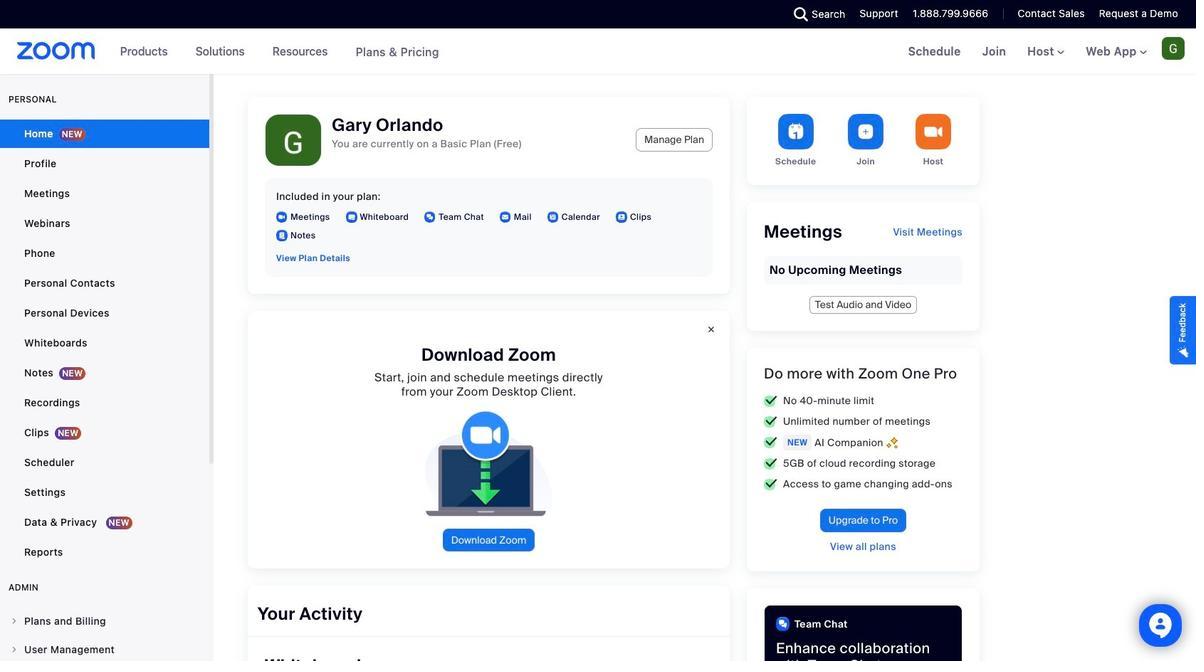 Task type: vqa. For each thing, say whether or not it's contained in the screenshot.
MENU ITEM
yes



Task type: describe. For each thing, give the bounding box(es) containing it.
1 check box image from the top
[[764, 395, 777, 407]]

meetings navigation
[[898, 28, 1196, 75]]

2 menu item from the top
[[0, 636, 209, 661]]

profile.zoom_notes image
[[276, 230, 288, 241]]

admin menu menu
[[0, 608, 209, 661]]

schedule image
[[778, 114, 814, 150]]

personal menu menu
[[0, 120, 209, 568]]

1 menu item from the top
[[0, 608, 209, 635]]

profile picture image
[[1162, 37, 1185, 60]]

profile.zoom_clips image
[[616, 211, 627, 223]]

team chat image
[[776, 618, 790, 631]]

profile.zoom_team_chat image
[[424, 211, 436, 223]]

profile.zoom_whiteboard image
[[346, 211, 357, 223]]

profile.zoom_meetings image
[[276, 211, 288, 223]]

join image
[[848, 114, 884, 150]]



Task type: locate. For each thing, give the bounding box(es) containing it.
check box image
[[764, 395, 777, 407], [764, 458, 777, 470], [764, 479, 777, 490]]

1 vertical spatial menu item
[[0, 636, 209, 661]]

profile.zoom_calendar image
[[547, 211, 559, 223]]

right image
[[10, 646, 19, 654]]

1 vertical spatial check box image
[[764, 437, 777, 449]]

avatar image
[[266, 115, 321, 170]]

menu item
[[0, 608, 209, 635], [0, 636, 209, 661]]

2 check box image from the top
[[764, 437, 777, 449]]

0 vertical spatial check box image
[[764, 395, 777, 407]]

download zoom image
[[414, 411, 564, 518]]

profile.zoom_mail image
[[500, 211, 511, 223]]

advanced feature image
[[886, 437, 898, 449]]

0 vertical spatial check box image
[[764, 416, 777, 428]]

check box image
[[764, 416, 777, 428], [764, 437, 777, 449]]

right image
[[10, 617, 19, 626]]

product information navigation
[[109, 28, 450, 75]]

0 vertical spatial menu item
[[0, 608, 209, 635]]

1 vertical spatial check box image
[[764, 458, 777, 470]]

2 check box image from the top
[[764, 458, 777, 470]]

zoom logo image
[[17, 42, 95, 60]]

2 vertical spatial check box image
[[764, 479, 777, 490]]

3 check box image from the top
[[764, 479, 777, 490]]

banner
[[0, 28, 1196, 75]]

host image
[[916, 114, 951, 150]]

1 check box image from the top
[[764, 416, 777, 428]]



